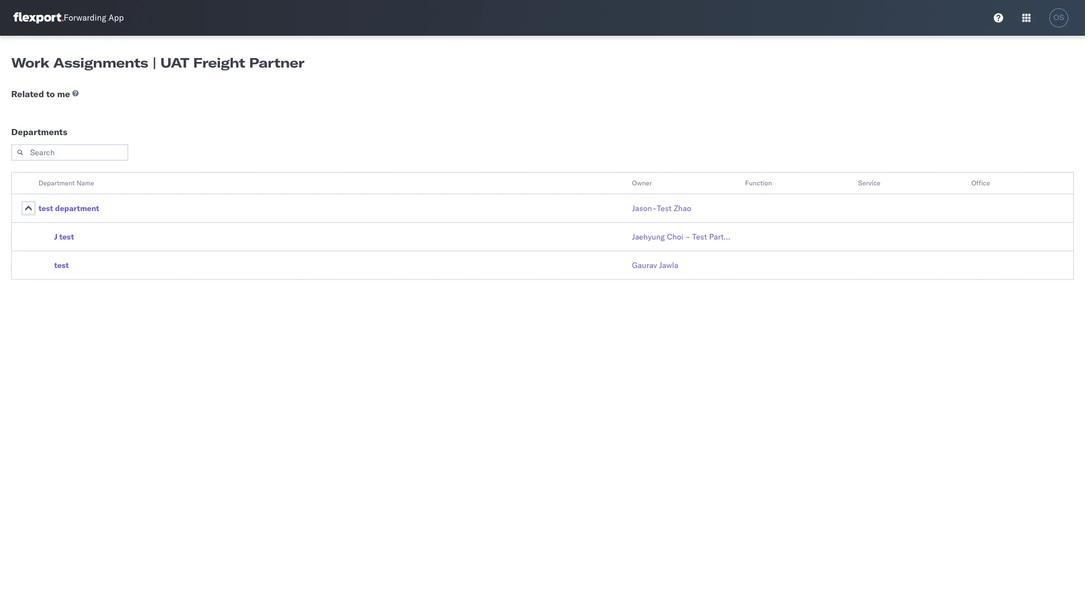 Task type: locate. For each thing, give the bounding box(es) containing it.
test for test department
[[39, 203, 53, 213]]

me
[[57, 88, 70, 99]]

owner
[[632, 179, 652, 187]]

partner
[[249, 54, 304, 71], [709, 232, 735, 242]]

j test link
[[54, 231, 74, 242]]

uat
[[160, 54, 189, 71]]

test left the zhao
[[657, 203, 672, 213]]

department
[[39, 179, 75, 187]]

1 horizontal spatial partner
[[709, 232, 735, 242]]

jaehyung choi - test partner ops manager
[[632, 232, 784, 242]]

0 vertical spatial test
[[39, 203, 53, 213]]

|
[[152, 54, 157, 71]]

related
[[11, 88, 44, 99]]

test inside test department link
[[39, 203, 53, 213]]

0 vertical spatial partner
[[249, 54, 304, 71]]

os
[[1053, 13, 1064, 22]]

test department link
[[39, 203, 99, 214]]

test
[[657, 203, 672, 213], [692, 232, 707, 242]]

zhao
[[674, 203, 691, 213]]

test right -
[[692, 232, 707, 242]]

jaehyung
[[632, 232, 665, 242]]

test right j
[[59, 232, 74, 242]]

jason-test zhao
[[632, 203, 691, 213]]

os button
[[1046, 5, 1072, 31]]

forwarding
[[64, 13, 106, 23]]

test inside j test link
[[59, 232, 74, 242]]

office
[[971, 179, 990, 187]]

freight
[[193, 54, 245, 71]]

0 vertical spatial test
[[657, 203, 672, 213]]

test down department
[[39, 203, 53, 213]]

forwarding app link
[[13, 12, 124, 23]]

test link
[[54, 260, 69, 271]]

1 vertical spatial test
[[59, 232, 74, 242]]

test down j test link
[[54, 260, 69, 270]]

1 horizontal spatial test
[[692, 232, 707, 242]]

2 vertical spatial test
[[54, 260, 69, 270]]

test
[[39, 203, 53, 213], [59, 232, 74, 242], [54, 260, 69, 270]]

to
[[46, 88, 55, 99]]

test for test
[[54, 260, 69, 270]]



Task type: describe. For each thing, give the bounding box(es) containing it.
work assignments | uat freight partner
[[11, 54, 304, 71]]

work
[[11, 54, 49, 71]]

ops
[[737, 232, 752, 242]]

jason-test zhao link
[[632, 203, 691, 214]]

function
[[745, 179, 772, 187]]

name
[[76, 179, 94, 187]]

gaurav
[[632, 260, 657, 270]]

gaurav jawla
[[632, 260, 678, 270]]

service
[[858, 179, 881, 187]]

1 vertical spatial test
[[692, 232, 707, 242]]

j test
[[54, 232, 74, 242]]

gaurav jawla link
[[632, 260, 678, 271]]

related to me
[[11, 88, 70, 99]]

0 horizontal spatial partner
[[249, 54, 304, 71]]

manager
[[754, 232, 784, 242]]

assignments
[[53, 54, 148, 71]]

0 horizontal spatial test
[[657, 203, 672, 213]]

test department
[[39, 203, 99, 213]]

j
[[54, 232, 57, 242]]

jason-
[[632, 203, 657, 213]]

department
[[55, 203, 99, 213]]

jaehyung choi - test partner ops manager link
[[632, 231, 784, 242]]

forwarding app
[[64, 13, 124, 23]]

1 vertical spatial partner
[[709, 232, 735, 242]]

app
[[108, 13, 124, 23]]

Search text field
[[11, 144, 128, 161]]

choi
[[667, 232, 683, 242]]

flexport. image
[[13, 12, 64, 23]]

jawla
[[659, 260, 678, 270]]

-
[[685, 232, 690, 242]]

departments
[[11, 126, 67, 137]]

department name
[[39, 179, 94, 187]]



Task type: vqa. For each thing, say whether or not it's contained in the screenshot.
Vessel STAR SKIPPER
no



